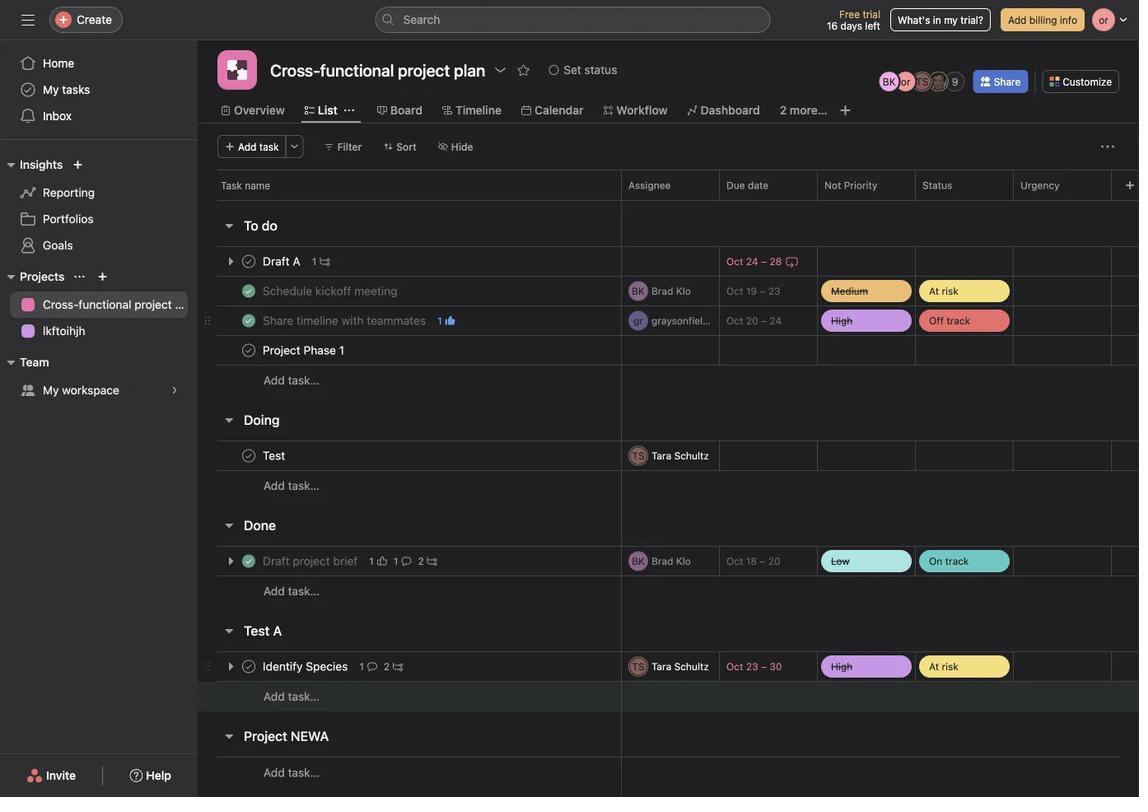 Task type: locate. For each thing, give the bounding box(es) containing it.
completed checkbox for —
[[239, 341, 259, 360]]

oct left "30"
[[727, 661, 743, 673]]

add inside header test a tree grid
[[264, 690, 285, 704]]

collapse task list for this section image for doing
[[222, 414, 236, 427]]

2 add task… row from the top
[[198, 470, 1139, 501]]

completed checkbox left project phase 1 text box
[[239, 341, 259, 360]]

bk up gr
[[632, 285, 645, 297]]

set
[[564, 63, 581, 77]]

bk left "or" at the right
[[883, 76, 896, 87]]

1 vertical spatial functional
[[79, 298, 131, 311]]

doing
[[244, 412, 280, 428]]

brad klo up gr button
[[652, 285, 691, 297]]

2 subtasks image
[[427, 556, 437, 566], [393, 662, 403, 672]]

completed image
[[239, 252, 259, 271], [239, 281, 259, 301], [239, 311, 259, 331], [239, 446, 259, 466], [239, 552, 259, 571], [239, 657, 259, 677]]

project newa
[[244, 729, 329, 744]]

1 high from the top
[[831, 315, 853, 327]]

1 vertical spatial brad
[[652, 556, 673, 567]]

row containing task name
[[198, 170, 1139, 200]]

task… for doing collapse task list for this section image
[[288, 479, 319, 493]]

draft project brief cell
[[198, 546, 622, 577]]

at risk button
[[916, 652, 1013, 681]]

inbox
[[43, 109, 72, 123]]

1 vertical spatial risk
[[942, 661, 959, 673]]

tara schultz button
[[629, 657, 716, 677]]

2 completed checkbox from the top
[[239, 446, 259, 466]]

brad klo inside header to do tree grid
[[652, 285, 691, 297]]

1 brad klo from the top
[[652, 285, 691, 297]]

add task… inside header test a tree grid
[[264, 690, 319, 704]]

ts
[[916, 76, 929, 87], [632, 450, 645, 462]]

row containing 1
[[198, 306, 1139, 336]]

1 vertical spatial 1 comment image
[[367, 662, 377, 672]]

task… down 'newa'
[[288, 766, 319, 780]]

at risk inside dropdown button
[[929, 661, 959, 673]]

row containing ts
[[198, 441, 1139, 471]]

0 horizontal spatial 2 subtasks image
[[393, 662, 403, 672]]

my down team
[[43, 383, 59, 397]]

add task… button down draft project brief text field
[[264, 582, 319, 601]]

1 vertical spatial at
[[929, 661, 939, 673]]

task… down project phase 1 text box
[[288, 374, 319, 387]]

24 down oct 19 – 23
[[770, 315, 782, 327]]

3 add task… row from the top
[[198, 576, 1139, 606]]

1 klo from the top
[[676, 285, 691, 297]]

track inside popup button
[[945, 556, 969, 567]]

2 at risk from the top
[[929, 661, 959, 673]]

portfolios
[[43, 212, 94, 226]]

0 horizontal spatial ts
[[632, 450, 645, 462]]

3 collapse task list for this section image from the top
[[222, 624, 236, 638]]

2 tara schultz from the top
[[652, 661, 709, 673]]

task… down identify species text field
[[288, 690, 319, 704]]

add task… button for collapse task list for this section icon
[[264, 582, 319, 601]]

0 vertical spatial brad
[[652, 285, 673, 297]]

2 oct from the top
[[727, 285, 743, 297]]

add task… down project phase 1 text box
[[264, 374, 319, 387]]

due date
[[727, 180, 769, 191]]

tara inside header doing tree grid
[[652, 450, 672, 462]]

add task… button down project phase 1 text box
[[264, 372, 319, 390]]

trial
[[863, 8, 881, 20]]

2 completed checkbox from the top
[[239, 281, 259, 301]]

customize
[[1063, 76, 1112, 87]]

– for 23
[[760, 285, 766, 297]]

2 vertical spatial completed checkbox
[[239, 341, 259, 360]]

list
[[318, 103, 338, 117]]

high inside popup button
[[831, 661, 853, 673]]

high right "30"
[[831, 661, 853, 673]]

completed checkbox inside share timeline with teammates cell
[[239, 311, 259, 331]]

high for high dropdown button
[[831, 315, 853, 327]]

2 risk from the top
[[942, 661, 959, 673]]

0 vertical spatial at risk
[[929, 285, 959, 297]]

add task… row
[[198, 365, 1139, 395], [198, 470, 1139, 501], [198, 576, 1139, 606], [198, 681, 1139, 712], [198, 757, 1139, 788]]

oct left 18
[[727, 556, 743, 567]]

2
[[780, 103, 787, 117]]

draft a cell
[[198, 246, 622, 277]]

0 vertical spatial functional
[[320, 60, 394, 79]]

1 vertical spatial bk
[[632, 285, 645, 297]]

2 collapse task list for this section image from the top
[[222, 414, 236, 427]]

1 risk from the top
[[942, 285, 959, 297]]

collapse task list for this section image left "project" on the left bottom of page
[[222, 730, 236, 743]]

4 add task… from the top
[[264, 690, 319, 704]]

1 comment image
[[402, 556, 411, 566], [367, 662, 377, 672]]

completed checkbox for medium
[[239, 281, 259, 301]]

completed checkbox inside schedule kickoff meeting cell
[[239, 281, 259, 301]]

1 oct from the top
[[727, 256, 743, 267]]

expand subtask list for the task draft project brief image
[[224, 555, 237, 568]]

2 brad from the top
[[652, 556, 673, 567]]

completed checkbox inside project phase 1 cell
[[239, 341, 259, 360]]

add task… down identify species text field
[[264, 690, 319, 704]]

more actions image
[[1101, 140, 1115, 153]]

2 schultz from the top
[[674, 661, 709, 673]]

1 horizontal spatial 20
[[768, 556, 781, 567]]

task name
[[221, 180, 270, 191]]

my workspace link
[[10, 377, 188, 404]]

1 vertical spatial high
[[831, 661, 853, 673]]

oct for oct 19 – 23
[[727, 285, 743, 297]]

not priority
[[825, 180, 878, 191]]

completed checkbox left test text field
[[239, 446, 259, 466]]

0 vertical spatial tara
[[652, 450, 672, 462]]

cross- for cross-functional project plan
[[43, 298, 79, 311]]

insights button
[[0, 155, 63, 175]]

tara
[[652, 450, 672, 462], [652, 661, 672, 673]]

add task… row for identify species cell
[[198, 681, 1139, 712]]

off track button
[[916, 306, 1013, 335]]

add task… button inside header done tree grid
[[264, 582, 319, 601]]

oct
[[727, 256, 743, 267], [727, 285, 743, 297], [727, 315, 743, 327], [727, 556, 743, 567], [727, 661, 743, 673]]

gr
[[634, 315, 643, 327]]

2 brad klo from the top
[[652, 556, 691, 567]]

add task… button down project newa button
[[264, 764, 319, 782]]

brad
[[652, 285, 673, 297], [652, 556, 673, 567]]

lkftoihjh link
[[10, 318, 188, 344]]

functional inside projects element
[[79, 298, 131, 311]]

add for 5th add task… button from the bottom of the page
[[264, 374, 285, 387]]

6 completed image from the top
[[239, 657, 259, 677]]

track right on at right bottom
[[945, 556, 969, 567]]

2 at from the top
[[929, 661, 939, 673]]

insights element
[[0, 150, 198, 262]]

at inside dropdown button
[[929, 661, 939, 673]]

schultz
[[674, 450, 709, 462], [674, 661, 709, 673]]

3 oct from the top
[[727, 315, 743, 327]]

workspace
[[62, 383, 119, 397]]

done button
[[244, 511, 276, 540]]

1 vertical spatial 24
[[770, 315, 782, 327]]

1 completed image from the top
[[239, 252, 259, 271]]

20 right 18
[[768, 556, 781, 567]]

brad klo inside brad klo button
[[652, 556, 691, 567]]

0 vertical spatial schultz
[[674, 450, 709, 462]]

collapse task list for this section image left test
[[222, 624, 236, 638]]

free
[[839, 8, 860, 20]]

0 vertical spatial risk
[[942, 285, 959, 297]]

add down test text field
[[264, 479, 285, 493]]

4 oct from the top
[[727, 556, 743, 567]]

0 vertical spatial completed checkbox
[[239, 252, 259, 271]]

4 completed checkbox from the top
[[239, 657, 259, 677]]

1 vertical spatial 23
[[746, 661, 758, 673]]

dashboard
[[701, 103, 760, 117]]

done
[[244, 518, 276, 533]]

1 vertical spatial completed checkbox
[[239, 281, 259, 301]]

oct for oct 24 – 28
[[727, 256, 743, 267]]

— row
[[198, 335, 1139, 366]]

collapse task list for this section image
[[222, 219, 236, 232], [222, 414, 236, 427], [222, 624, 236, 638], [222, 730, 236, 743]]

add left task on the top left of the page
[[238, 141, 257, 152]]

task… down test text field
[[288, 479, 319, 493]]

free trial 16 days left
[[827, 8, 881, 31]]

timeline link
[[442, 101, 502, 119]]

oct inside header test a tree grid
[[727, 661, 743, 673]]

0 vertical spatial high
[[831, 315, 853, 327]]

tasks
[[62, 83, 90, 96]]

1 vertical spatial my
[[43, 383, 59, 397]]

Test text field
[[259, 448, 290, 464]]

1 task… from the top
[[288, 374, 319, 387]]

20
[[746, 315, 758, 327], [768, 556, 781, 567]]

at risk right high popup button
[[929, 661, 959, 673]]

1 collapse task list for this section image from the top
[[222, 219, 236, 232]]

1 horizontal spatial 24
[[770, 315, 782, 327]]

4 add task… button from the top
[[264, 688, 319, 706]]

functional
[[320, 60, 394, 79], [79, 298, 131, 311]]

Completed checkbox
[[239, 311, 259, 331], [239, 446, 259, 466], [239, 552, 259, 571], [239, 657, 259, 677]]

add inside header done tree grid
[[264, 584, 285, 598]]

0 vertical spatial brad klo
[[652, 285, 691, 297]]

add inside header to do tree grid
[[264, 374, 285, 387]]

0 vertical spatial at
[[929, 285, 939, 297]]

at inside popup button
[[929, 285, 939, 297]]

1 horizontal spatial 23
[[768, 285, 781, 297]]

identify species cell
[[198, 652, 622, 682]]

add task button
[[217, 135, 286, 158]]

23 right the 19
[[768, 285, 781, 297]]

task… down draft project brief text field
[[288, 584, 319, 598]]

klo left 18
[[676, 556, 691, 567]]

– left "30"
[[761, 661, 767, 673]]

1 tara schultz from the top
[[652, 450, 709, 462]]

row
[[198, 170, 1139, 200], [217, 199, 1139, 201], [198, 246, 1139, 277], [198, 276, 1139, 306], [198, 306, 1139, 336], [198, 441, 1139, 471], [198, 546, 1139, 577], [198, 652, 1139, 682]]

0 horizontal spatial functional
[[79, 298, 131, 311]]

filter button
[[317, 135, 369, 158]]

1 vertical spatial tara
[[652, 661, 672, 673]]

at risk inside popup button
[[929, 285, 959, 297]]

at for at risk popup button at the top right of the page
[[929, 285, 939, 297]]

1 comment image right identify species text field
[[367, 662, 377, 672]]

my for my workspace
[[43, 383, 59, 397]]

add task… down draft project brief text field
[[264, 584, 319, 598]]

what's in my trial?
[[898, 14, 984, 26]]

brad inside button
[[652, 556, 673, 567]]

show options, current sort, top image
[[74, 272, 84, 282]]

0 vertical spatial 2 subtasks image
[[427, 556, 437, 566]]

1 vertical spatial 20
[[768, 556, 781, 567]]

– left the 28
[[761, 256, 767, 267]]

completed checkbox up completed icon on the left
[[239, 311, 259, 331]]

risk inside dropdown button
[[942, 661, 959, 673]]

2 more… button
[[780, 101, 828, 119]]

Draft A text field
[[259, 253, 305, 270]]

row containing brad klo
[[198, 546, 1139, 577]]

projects element
[[0, 262, 198, 348]]

create
[[77, 13, 112, 26]]

1 horizontal spatial 1 comment image
[[402, 556, 411, 566]]

high inside dropdown button
[[831, 315, 853, 327]]

4 collapse task list for this section image from the top
[[222, 730, 236, 743]]

search button
[[375, 7, 771, 33]]

task… inside header doing tree grid
[[288, 479, 319, 493]]

tara schultz inside header doing tree grid
[[652, 450, 709, 462]]

cross-
[[270, 60, 320, 79], [43, 298, 79, 311]]

add task… down test text field
[[264, 479, 319, 493]]

brad klo left 18
[[652, 556, 691, 567]]

0 vertical spatial ts
[[916, 76, 929, 87]]

test
[[244, 623, 270, 639]]

23 left "30"
[[746, 661, 758, 673]]

completed image inside test cell
[[239, 446, 259, 466]]

completed checkbox right expand subtask list for the task draft project brief icon
[[239, 552, 259, 571]]

4 add task… row from the top
[[198, 681, 1139, 712]]

2 tara from the top
[[652, 661, 672, 673]]

1 vertical spatial schultz
[[674, 661, 709, 673]]

– right 18
[[760, 556, 766, 567]]

my inside global element
[[43, 83, 59, 96]]

add down "project" on the left bottom of page
[[264, 766, 285, 780]]

test cell
[[198, 441, 622, 471]]

my
[[43, 83, 59, 96], [43, 383, 59, 397]]

task
[[221, 180, 242, 191]]

cross- up list link
[[270, 60, 320, 79]]

3 add task… button from the top
[[264, 582, 319, 601]]

0 vertical spatial track
[[947, 315, 970, 327]]

teams element
[[0, 348, 198, 407]]

collapse task list for this section image left to
[[222, 219, 236, 232]]

3 completed checkbox from the top
[[239, 341, 259, 360]]

what's in my trial? button
[[890, 8, 991, 31]]

completed checkbox inside the draft a 'cell'
[[239, 252, 259, 271]]

track
[[947, 315, 970, 327], [945, 556, 969, 567]]

project
[[244, 729, 287, 744]]

1 vertical spatial tara schultz
[[652, 661, 709, 673]]

23 inside header to do tree grid
[[768, 285, 781, 297]]

1 comment image for the bottommost 2 subtasks image
[[367, 662, 377, 672]]

0 vertical spatial bk
[[883, 76, 896, 87]]

add inside header doing tree grid
[[264, 479, 285, 493]]

1 horizontal spatial functional
[[320, 60, 394, 79]]

completed image inside share timeline with teammates cell
[[239, 311, 259, 331]]

track inside popup button
[[947, 315, 970, 327]]

oct left the 19
[[727, 285, 743, 297]]

1 vertical spatial ts
[[632, 450, 645, 462]]

1 my from the top
[[43, 83, 59, 96]]

4 completed image from the top
[[239, 446, 259, 466]]

– down oct 19 – 23
[[761, 315, 767, 327]]

2 my from the top
[[43, 383, 59, 397]]

20 down the 19
[[746, 315, 758, 327]]

– inside header done tree grid
[[760, 556, 766, 567]]

0 horizontal spatial bk
[[632, 285, 645, 297]]

3 add task… from the top
[[264, 584, 319, 598]]

3 task… from the top
[[288, 584, 319, 598]]

status
[[923, 180, 953, 191]]

–
[[761, 256, 767, 267], [760, 285, 766, 297], [761, 315, 767, 327], [760, 556, 766, 567], [761, 661, 767, 673]]

at risk for at risk popup button at the top right of the page
[[929, 285, 959, 297]]

task… inside header test a tree grid
[[288, 690, 319, 704]]

cross-functional project plan
[[43, 298, 198, 311]]

add task… inside header doing tree grid
[[264, 479, 319, 493]]

schultz inside button
[[674, 661, 709, 673]]

1 at risk from the top
[[929, 285, 959, 297]]

1 vertical spatial track
[[945, 556, 969, 567]]

– inside header test a tree grid
[[761, 661, 767, 673]]

collapse task list for this section image left doing button
[[222, 414, 236, 427]]

cross- for cross-functional project plan
[[270, 60, 320, 79]]

– for 30
[[761, 661, 767, 673]]

cross-functional project plan
[[270, 60, 485, 79]]

add task… row for draft project brief cell at the bottom of the page
[[198, 576, 1139, 606]]

add up "project" on the left bottom of page
[[264, 690, 285, 704]]

2 klo from the top
[[676, 556, 691, 567]]

row containing tara schultz
[[198, 652, 1139, 682]]

header test a tree grid
[[198, 652, 1139, 712]]

doing button
[[244, 405, 280, 435]]

functional up tab actions image
[[320, 60, 394, 79]]

add task… button inside header doing tree grid
[[264, 477, 319, 495]]

1 at from the top
[[929, 285, 939, 297]]

3 completed checkbox from the top
[[239, 552, 259, 571]]

add to starred image
[[517, 63, 530, 77]]

oct inside header done tree grid
[[727, 556, 743, 567]]

plan
[[175, 298, 198, 311]]

1 vertical spatial brad klo
[[652, 556, 691, 567]]

oct down oct 19 – 23
[[727, 315, 743, 327]]

1 schultz from the top
[[674, 450, 709, 462]]

1 vertical spatial at risk
[[929, 661, 959, 673]]

1 tara from the top
[[652, 450, 672, 462]]

add
[[1008, 14, 1027, 26], [238, 141, 257, 152], [264, 374, 285, 387], [264, 479, 285, 493], [264, 584, 285, 598], [264, 690, 285, 704], [264, 766, 285, 780]]

add task… inside header done tree grid
[[264, 584, 319, 598]]

track for off track
[[947, 315, 970, 327]]

oct 20 – 24
[[727, 315, 782, 327]]

add task… button down identify species text field
[[264, 688, 319, 706]]

risk for at risk dropdown button
[[942, 661, 959, 673]]

at for at risk dropdown button
[[929, 661, 939, 673]]

risk inside popup button
[[942, 285, 959, 297]]

2 add task… button from the top
[[264, 477, 319, 495]]

add task… for doing collapse task list for this section image
[[264, 479, 319, 493]]

completed checkbox up completed icon on the left
[[239, 281, 259, 301]]

0 vertical spatial 20
[[746, 315, 758, 327]]

1 brad from the top
[[652, 285, 673, 297]]

5 completed image from the top
[[239, 552, 259, 571]]

add task… row for test cell at the bottom of page
[[198, 470, 1139, 501]]

0 vertical spatial 1 comment image
[[402, 556, 411, 566]]

add task… button for collapse task list for this section image corresponding to test a
[[264, 688, 319, 706]]

20 inside header done tree grid
[[768, 556, 781, 567]]

collapse task list for this section image
[[222, 519, 236, 532]]

task… for collapse task list for this section image corresponding to test a
[[288, 690, 319, 704]]

0 vertical spatial 23
[[768, 285, 781, 297]]

high down medium
[[831, 315, 853, 327]]

at right high popup button
[[929, 661, 939, 673]]

1 horizontal spatial 2 subtasks image
[[427, 556, 437, 566]]

add task… button down test text field
[[264, 477, 319, 495]]

1 horizontal spatial cross-
[[270, 60, 320, 79]]

1 completed checkbox from the top
[[239, 311, 259, 331]]

1 completed checkbox from the top
[[239, 252, 259, 271]]

risk for at risk popup button at the top right of the page
[[942, 285, 959, 297]]

0 vertical spatial 24
[[746, 256, 758, 267]]

at risk for at risk dropdown button
[[929, 661, 959, 673]]

my tasks link
[[10, 77, 188, 103]]

add up a on the left of the page
[[264, 584, 285, 598]]

newa
[[291, 729, 329, 744]]

add task… down project newa button
[[264, 766, 319, 780]]

0 vertical spatial klo
[[676, 285, 691, 297]]

3 completed image from the top
[[239, 311, 259, 331]]

5 task… from the top
[[288, 766, 319, 780]]

2 completed image from the top
[[239, 281, 259, 301]]

24 left the 28
[[746, 256, 758, 267]]

2 task… from the top
[[288, 479, 319, 493]]

header done tree grid
[[198, 546, 1139, 606]]

— button
[[818, 336, 915, 365]]

filter
[[337, 141, 362, 152]]

my inside teams 'element'
[[43, 383, 59, 397]]

workflow
[[617, 103, 668, 117]]

0 horizontal spatial 20
[[746, 315, 758, 327]]

1 vertical spatial klo
[[676, 556, 691, 567]]

completed checkbox right expand subtask list for the task identify species image
[[239, 657, 259, 677]]

at up off
[[929, 285, 939, 297]]

5 add task… from the top
[[264, 766, 319, 780]]

task… for collapse task list for this section icon
[[288, 584, 319, 598]]

functional up lkftoihjh link
[[79, 298, 131, 311]]

1 add task… from the top
[[264, 374, 319, 387]]

add left billing
[[1008, 14, 1027, 26]]

see details, my workspace image
[[170, 386, 180, 395]]

add up doing button
[[264, 374, 285, 387]]

23
[[768, 285, 781, 297], [746, 661, 758, 673]]

cross- inside projects element
[[43, 298, 79, 311]]

oct 24 – 28
[[727, 256, 782, 267]]

high
[[831, 315, 853, 327], [831, 661, 853, 673]]

oct up oct 19 – 23
[[727, 256, 743, 267]]

– right the 19
[[760, 285, 766, 297]]

Share timeline with teammates text field
[[259, 313, 431, 329]]

task… inside header done tree grid
[[288, 584, 319, 598]]

0 horizontal spatial cross-
[[43, 298, 79, 311]]

expand subtask list for the task draft a image
[[224, 255, 237, 268]]

at risk up off track
[[929, 285, 959, 297]]

2 add task… from the top
[[264, 479, 319, 493]]

share button
[[973, 70, 1028, 93]]

klo up gr button
[[676, 285, 691, 297]]

Completed checkbox
[[239, 252, 259, 271], [239, 281, 259, 301], [239, 341, 259, 360]]

0 vertical spatial tara schultz
[[652, 450, 709, 462]]

1 comment image right '1 like. click to like this task' image
[[402, 556, 411, 566]]

2 high from the top
[[831, 661, 853, 673]]

customize button
[[1042, 70, 1120, 93]]

0 horizontal spatial 1 comment image
[[367, 662, 377, 672]]

1 vertical spatial cross-
[[43, 298, 79, 311]]

5 oct from the top
[[727, 661, 743, 673]]

completed checkbox right 'expand subtask list for the task draft a' image
[[239, 252, 259, 271]]

add for add task… button for collapse task list for this section image corresponding to test a
[[264, 690, 285, 704]]

add for add task… button in the header doing tree grid
[[264, 479, 285, 493]]

0 vertical spatial my
[[43, 83, 59, 96]]

4 task… from the top
[[288, 690, 319, 704]]

cross- up the lkftoihjh
[[43, 298, 79, 311]]

due
[[727, 180, 745, 191]]

1 vertical spatial 2 subtasks image
[[393, 662, 403, 672]]

calendar link
[[521, 101, 584, 119]]

0 horizontal spatial 23
[[746, 661, 758, 673]]

tara schultz
[[652, 450, 709, 462], [652, 661, 709, 673]]

track right off
[[947, 315, 970, 327]]

my tasks
[[43, 83, 90, 96]]

my left tasks at the top of page
[[43, 83, 59, 96]]

0 vertical spatial cross-
[[270, 60, 320, 79]]



Task type: vqa. For each thing, say whether or not it's contained in the screenshot.
Search tasks, projects, and more TEXT FIELD
no



Task type: describe. For each thing, give the bounding box(es) containing it.
create button
[[49, 7, 123, 33]]

Draft project brief text field
[[259, 553, 363, 570]]

cross-functional project plan link
[[10, 292, 198, 318]]

completed checkbox inside identify species cell
[[239, 657, 259, 677]]

help
[[146, 769, 171, 783]]

project phase 1 cell
[[198, 335, 622, 366]]

oct for oct 23 – 30
[[727, 661, 743, 673]]

add task
[[238, 141, 279, 152]]

overview
[[234, 103, 285, 117]]

or
[[901, 76, 911, 87]]

puzzle image
[[227, 60, 247, 80]]

status
[[585, 63, 617, 77]]

workflow link
[[603, 101, 668, 119]]

sort button
[[376, 135, 424, 158]]

add a task to this section image
[[288, 414, 301, 427]]

functional for project plan
[[320, 60, 394, 79]]

– for 20
[[760, 556, 766, 567]]

0 horizontal spatial 24
[[746, 256, 758, 267]]

task… inside header to do tree grid
[[288, 374, 319, 387]]

repeats image
[[785, 255, 798, 268]]

hide button
[[431, 135, 481, 158]]

1 horizontal spatial ts
[[916, 76, 929, 87]]

off track
[[929, 315, 970, 327]]

20 inside header to do tree grid
[[746, 315, 758, 327]]

add for add task… button inside header done tree grid
[[264, 584, 285, 598]]

row containing bk
[[198, 276, 1139, 306]]

test a
[[244, 623, 282, 639]]

board link
[[377, 101, 423, 119]]

help button
[[119, 761, 182, 791]]

reporting link
[[10, 180, 188, 206]]

home
[[43, 56, 74, 70]]

oct 19 – 23
[[727, 285, 781, 297]]

list link
[[305, 101, 338, 119]]

insights
[[20, 158, 63, 171]]

add task… for collapse task list for this section icon
[[264, 584, 319, 598]]

medium button
[[818, 277, 915, 306]]

days
[[841, 20, 862, 31]]

1 horizontal spatial bk
[[883, 76, 896, 87]]

30
[[770, 661, 782, 673]]

hide sidebar image
[[21, 13, 35, 26]]

schultz inside header doing tree grid
[[674, 450, 709, 462]]

invite button
[[16, 761, 87, 791]]

search list box
[[375, 7, 771, 33]]

my workspace
[[43, 383, 119, 397]]

more…
[[790, 103, 828, 117]]

add task… button for doing collapse task list for this section image
[[264, 477, 319, 495]]

share
[[994, 76, 1021, 87]]

2 more…
[[780, 103, 828, 117]]

9
[[952, 76, 958, 87]]

on
[[929, 556, 943, 567]]

1 add task… button from the top
[[264, 372, 319, 390]]

functional for project
[[79, 298, 131, 311]]

to do button
[[244, 211, 277, 241]]

row containing oct 24
[[198, 246, 1139, 277]]

brad inside header to do tree grid
[[652, 285, 673, 297]]

global element
[[0, 40, 198, 139]]

oct for oct 18 – 20
[[727, 556, 743, 567]]

set status button
[[541, 58, 625, 82]]

5 add task… row from the top
[[198, 757, 1139, 788]]

add tab image
[[839, 104, 852, 117]]

Project Phase 1 text field
[[259, 342, 349, 359]]

1 add task… row from the top
[[198, 365, 1139, 395]]

28
[[770, 256, 782, 267]]

Schedule kickoff meeting text field
[[259, 283, 402, 299]]

info
[[1060, 14, 1078, 26]]

completed checkbox inside draft project brief cell
[[239, 552, 259, 571]]

billing
[[1030, 14, 1057, 26]]

goals link
[[10, 232, 188, 259]]

goals
[[43, 238, 73, 252]]

add billing info button
[[1001, 8, 1085, 31]]

collapse task list for this section image for to do
[[222, 219, 236, 232]]

ts inside header doing tree grid
[[632, 450, 645, 462]]

a
[[273, 623, 282, 639]]

to do
[[244, 218, 277, 234]]

klo inside header to do tree grid
[[676, 285, 691, 297]]

task
[[259, 141, 279, 152]]

completed image
[[239, 341, 259, 360]]

completed checkbox inside test cell
[[239, 446, 259, 466]]

– for 24
[[761, 315, 767, 327]]

schedule kickoff meeting cell
[[198, 276, 622, 306]]

16
[[827, 20, 838, 31]]

on track button
[[916, 547, 1013, 576]]

high for high popup button
[[831, 661, 853, 673]]

do
[[262, 218, 277, 234]]

expand subtask list for the task identify species image
[[224, 660, 237, 673]]

board
[[390, 103, 423, 117]]

1 like. click to like this task image
[[377, 556, 387, 566]]

completed image inside schedule kickoff meeting cell
[[239, 281, 259, 301]]

klo inside brad klo button
[[676, 556, 691, 567]]

portfolios link
[[10, 206, 188, 232]]

overview link
[[221, 101, 285, 119]]

tara schultz inside button
[[652, 661, 709, 673]]

1 subtask image
[[320, 257, 330, 266]]

brad klo button
[[629, 552, 716, 571]]

5 add task… button from the top
[[264, 764, 319, 782]]

medium
[[831, 285, 868, 297]]

new project or portfolio image
[[98, 272, 107, 282]]

not
[[825, 180, 841, 191]]

on track
[[929, 556, 969, 567]]

project plan
[[398, 60, 485, 79]]

set status
[[564, 63, 617, 77]]

search
[[403, 13, 440, 26]]

team button
[[0, 353, 49, 372]]

tara inside button
[[652, 661, 672, 673]]

Identify Species text field
[[259, 659, 353, 675]]

what's
[[898, 14, 930, 26]]

timeline
[[456, 103, 502, 117]]

add for 1st add task… button from the bottom
[[264, 766, 285, 780]]

tab actions image
[[344, 105, 354, 115]]

collapse task list for this section image for test a
[[222, 624, 236, 638]]

oct for oct 20 – 24
[[727, 315, 743, 327]]

—
[[828, 346, 835, 355]]

low
[[831, 556, 850, 567]]

add field image
[[1125, 180, 1135, 190]]

urgency
[[1021, 180, 1060, 191]]

1 button
[[434, 313, 459, 329]]

at risk button
[[916, 277, 1013, 306]]

– for 28
[[761, 256, 767, 267]]

high button
[[818, 306, 915, 335]]

1 comment image for 2 subtasks image to the right
[[402, 556, 411, 566]]

add task… inside header to do tree grid
[[264, 374, 319, 387]]

header doing tree grid
[[198, 441, 1139, 501]]

high button
[[818, 652, 915, 681]]

add for add billing info button
[[1008, 14, 1027, 26]]

more actions image
[[290, 142, 300, 152]]

bk inside header to do tree grid
[[632, 285, 645, 297]]

track for on track
[[945, 556, 969, 567]]

team
[[20, 355, 49, 369]]

add task… for collapse task list for this section image corresponding to test a
[[264, 690, 319, 704]]

header to do tree grid
[[198, 246, 1139, 395]]

calendar
[[535, 103, 584, 117]]

show options image
[[494, 63, 507, 77]]

1
[[437, 315, 442, 327]]

new image
[[73, 160, 83, 170]]

projects
[[20, 270, 65, 283]]

my for my tasks
[[43, 83, 59, 96]]

low button
[[818, 547, 915, 576]]

share timeline with teammates cell
[[198, 306, 622, 336]]

test a button
[[244, 616, 282, 646]]

23 inside header test a tree grid
[[746, 661, 758, 673]]

dashboard link
[[688, 101, 760, 119]]

off
[[929, 315, 944, 327]]



